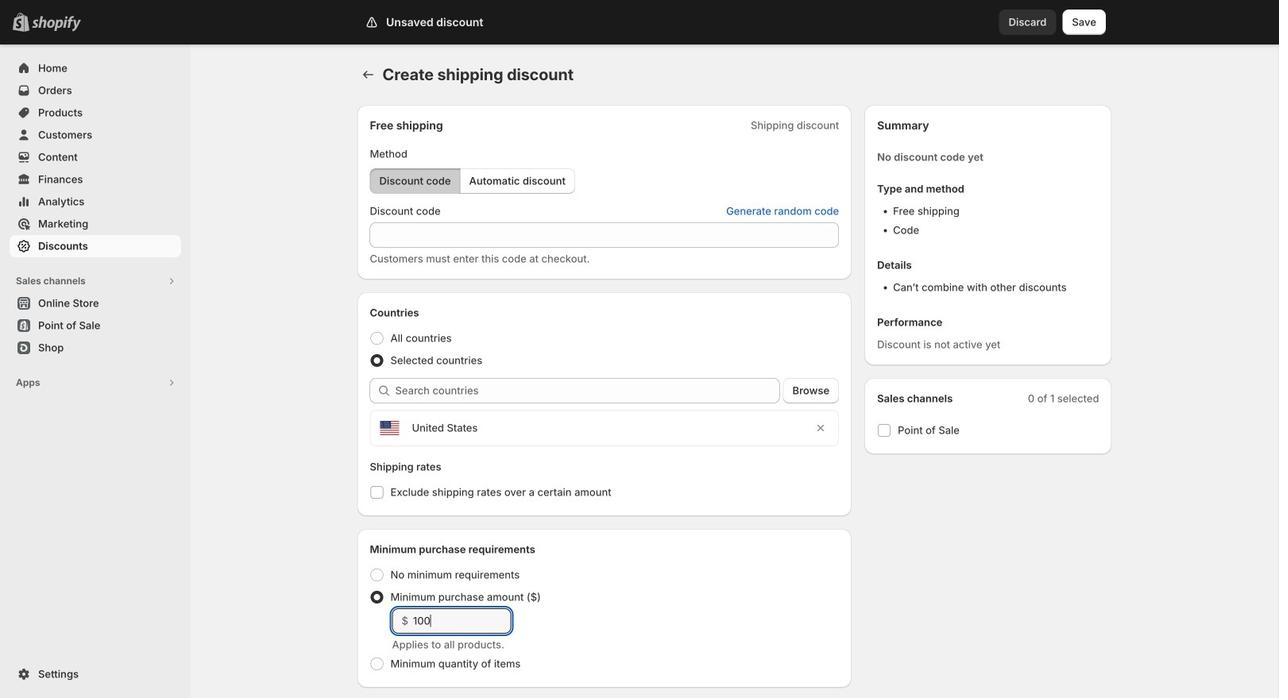 Task type: locate. For each thing, give the bounding box(es) containing it.
shopify image
[[32, 16, 81, 32]]

None text field
[[370, 223, 839, 248]]



Task type: vqa. For each thing, say whether or not it's contained in the screenshot.
the '0.00' "text box"
yes



Task type: describe. For each thing, give the bounding box(es) containing it.
Search countries text field
[[395, 378, 780, 404]]

0.00 text field
[[413, 609, 511, 634]]



